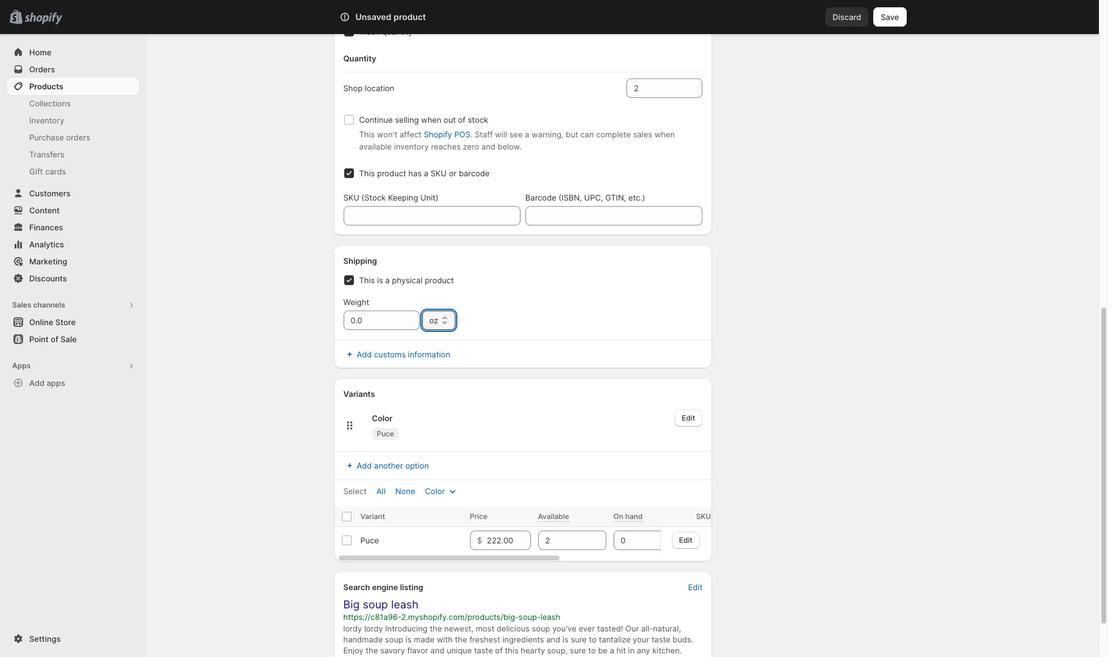 Task type: describe. For each thing, give the bounding box(es) containing it.
inventory
[[394, 142, 429, 151]]

0 vertical spatial when
[[421, 115, 441, 125]]

purchase orders
[[29, 133, 90, 142]]

kitchen.
[[652, 646, 682, 656]]

tantalize
[[599, 635, 631, 645]]

inventory link
[[7, 112, 139, 129]]

big soup leash https://c81a96-2.myshopify.com/products/big-soup-leash lordy lordy    introducing the newest, most delicious soup you've ever tasted! our all-natural, handmade soup is made with the freshest ingredients and is sure to tantalize your taste buds. enjoy the savory flavor and unique taste of this hearty soup, sure to be a hit in any kitchen.
[[343, 599, 694, 656]]

option
[[405, 461, 429, 471]]

orders link
[[7, 61, 139, 78]]

search for search engine listing
[[343, 583, 370, 592]]

2 lordy from the left
[[364, 624, 383, 634]]

0 vertical spatial sku
[[431, 168, 447, 178]]

product for unsaved
[[394, 12, 426, 22]]

content
[[29, 206, 60, 215]]

quantity
[[343, 54, 376, 63]]

our
[[625, 624, 639, 634]]

etc.)
[[629, 193, 645, 203]]

discounts link
[[7, 270, 139, 287]]

finances link
[[7, 219, 139, 236]]

sku for sku
[[696, 512, 711, 521]]

purchase
[[29, 133, 64, 142]]

1 vertical spatial sure
[[570, 646, 586, 656]]

a inside the . staff will see a warning, but can complete sales when available inventory reaches zero and below.
[[525, 130, 529, 139]]

edit for puce
[[682, 414, 695, 423]]

add for add another option
[[357, 461, 372, 471]]

savory
[[380, 646, 405, 656]]

0 horizontal spatial color
[[372, 414, 393, 423]]

1 vertical spatial to
[[588, 646, 596, 656]]

apps
[[47, 378, 65, 388]]

SKU (Stock Keeping Unit) text field
[[343, 206, 521, 226]]

analytics
[[29, 240, 64, 249]]

and inside the . staff will see a warning, but can complete sales when available inventory reaches zero and below.
[[482, 142, 496, 151]]

discard button
[[825, 7, 869, 27]]

this
[[505, 646, 519, 656]]

settings
[[29, 634, 61, 644]]

.
[[470, 130, 473, 139]]

on hand
[[613, 512, 643, 521]]

transfers
[[29, 150, 64, 159]]

warning,
[[532, 130, 564, 139]]

price
[[470, 512, 488, 521]]

add another option button
[[336, 457, 436, 474]]

store
[[55, 318, 76, 327]]

cards
[[45, 167, 66, 176]]

0 vertical spatial puce
[[377, 429, 394, 439]]

products
[[29, 82, 63, 91]]

1 vertical spatial leash
[[541, 613, 560, 622]]

sale
[[60, 335, 77, 344]]

unit)
[[420, 193, 439, 203]]

but
[[566, 130, 578, 139]]

shop location
[[343, 83, 394, 93]]

of inside button
[[51, 335, 58, 344]]

products link
[[7, 78, 139, 95]]

0 vertical spatial the
[[430, 624, 442, 634]]

this won't affect shopify pos
[[359, 130, 470, 139]]

customers
[[29, 189, 71, 198]]

location
[[365, 83, 394, 93]]

with
[[437, 635, 453, 645]]

add customs information
[[357, 350, 450, 359]]

below.
[[498, 142, 522, 151]]

in
[[628, 646, 635, 656]]

add for add customs information
[[357, 350, 372, 359]]

out
[[444, 115, 456, 125]]

orders
[[29, 64, 55, 74]]

color inside 'dropdown button'
[[425, 487, 445, 496]]

options element
[[360, 536, 379, 546]]

sku (stock keeping unit)
[[343, 193, 439, 203]]

2 horizontal spatial and
[[546, 635, 560, 645]]

1 vertical spatial edit button
[[681, 579, 710, 596]]

variant
[[360, 512, 385, 521]]

home link
[[7, 44, 139, 61]]

physical
[[392, 276, 423, 285]]

Weight text field
[[343, 311, 420, 330]]

ingredients
[[502, 635, 544, 645]]

0 vertical spatial inventory
[[343, 2, 380, 12]]

hand
[[625, 512, 643, 521]]

2.myshopify.com/products/big-
[[401, 613, 519, 622]]

transfers link
[[7, 146, 139, 163]]

product for this
[[377, 168, 406, 178]]

add customs information button
[[336, 346, 710, 363]]

0 horizontal spatial leash
[[391, 599, 419, 611]]

$ text field
[[487, 531, 531, 550]]

this for this product has a sku or barcode
[[359, 168, 375, 178]]

natural,
[[653, 624, 681, 634]]

gift cards
[[29, 167, 66, 176]]

add apps button
[[7, 375, 139, 392]]

oz
[[429, 316, 438, 325]]

0 horizontal spatial is
[[377, 276, 383, 285]]

customers link
[[7, 185, 139, 202]]

all-
[[641, 624, 653, 634]]

save
[[881, 12, 899, 22]]

available
[[538, 512, 569, 521]]

analytics link
[[7, 236, 139, 253]]

point
[[29, 335, 49, 344]]

online store button
[[0, 314, 146, 331]]

enjoy
[[343, 646, 364, 656]]

ever
[[579, 624, 595, 634]]

Barcode (ISBN, UPC, GTIN, etc.) text field
[[525, 206, 703, 226]]

this for this is a physical product
[[359, 276, 375, 285]]

quantity
[[382, 27, 413, 36]]

0 vertical spatial taste
[[652, 635, 671, 645]]

(stock
[[362, 193, 386, 203]]

2 horizontal spatial is
[[563, 635, 569, 645]]

1 vertical spatial inventory
[[29, 116, 64, 125]]

this product has a sku or barcode
[[359, 168, 490, 178]]

collections
[[29, 99, 71, 108]]

engine
[[372, 583, 398, 592]]

complete
[[596, 130, 631, 139]]

0 horizontal spatial the
[[366, 646, 378, 656]]

made
[[414, 635, 435, 645]]

0 vertical spatial to
[[589, 635, 597, 645]]

listing
[[400, 583, 423, 592]]

none button
[[388, 483, 423, 500]]



Task type: vqa. For each thing, say whether or not it's contained in the screenshot.
dialog
no



Task type: locate. For each thing, give the bounding box(es) containing it.
1 vertical spatial the
[[455, 635, 467, 645]]

1 horizontal spatial lordy
[[364, 624, 383, 634]]

leash up you've
[[541, 613, 560, 622]]

0 horizontal spatial taste
[[474, 646, 493, 656]]

0 vertical spatial add
[[357, 350, 372, 359]]

0 horizontal spatial sku
[[343, 193, 359, 203]]

this
[[359, 130, 375, 139], [359, 168, 375, 178], [359, 276, 375, 285]]

1 horizontal spatial when
[[655, 130, 675, 139]]

edit inside dropdown button
[[682, 414, 695, 423]]

is down introducing
[[406, 635, 412, 645]]

2 vertical spatial the
[[366, 646, 378, 656]]

home
[[29, 47, 51, 57]]

2 horizontal spatial the
[[455, 635, 467, 645]]

of
[[458, 115, 466, 125], [51, 335, 58, 344], [495, 646, 503, 656]]

soup up the savory
[[385, 635, 403, 645]]

color
[[372, 414, 393, 423], [425, 487, 445, 496]]

0 vertical spatial of
[[458, 115, 466, 125]]

lordy up handmade
[[343, 624, 362, 634]]

to
[[589, 635, 597, 645], [588, 646, 596, 656]]

puce up add another option button
[[377, 429, 394, 439]]

your
[[633, 635, 649, 645]]

product left has
[[377, 168, 406, 178]]

color right none
[[425, 487, 445, 496]]

1 horizontal spatial search
[[393, 12, 419, 22]]

https://c81a96-
[[343, 613, 401, 622]]

search up quantity
[[393, 12, 419, 22]]

of left this
[[495, 646, 503, 656]]

add left the apps
[[29, 378, 45, 388]]

search button
[[373, 7, 726, 27]]

1 vertical spatial puce
[[360, 536, 379, 546]]

taste down freshest at the bottom of page
[[474, 646, 493, 656]]

all button
[[369, 483, 393, 500]]

shopify image
[[24, 13, 62, 25]]

marketing
[[29, 257, 67, 266]]

product right physical
[[425, 276, 454, 285]]

0 vertical spatial leash
[[391, 599, 419, 611]]

1 vertical spatial product
[[377, 168, 406, 178]]

will
[[495, 130, 507, 139]]

when inside the . staff will see a warning, but can complete sales when available inventory reaches zero and below.
[[655, 130, 675, 139]]

2 vertical spatial soup
[[385, 635, 403, 645]]

online
[[29, 318, 53, 327]]

apps button
[[7, 358, 139, 375]]

shopify
[[424, 130, 452, 139]]

add left another
[[357, 461, 372, 471]]

sales
[[12, 300, 31, 310]]

to left the be
[[588, 646, 596, 656]]

gtin,
[[605, 193, 626, 203]]

0 vertical spatial color
[[372, 414, 393, 423]]

this for this won't affect shopify pos
[[359, 130, 375, 139]]

sku
[[431, 168, 447, 178], [343, 193, 359, 203], [696, 512, 711, 521]]

soup down the soup-
[[532, 624, 550, 634]]

2 vertical spatial this
[[359, 276, 375, 285]]

select
[[343, 487, 367, 496]]

information
[[408, 350, 450, 359]]

most
[[476, 624, 494, 634]]

settings link
[[7, 631, 139, 648]]

2 vertical spatial sku
[[696, 512, 711, 521]]

1 horizontal spatial leash
[[541, 613, 560, 622]]

content link
[[7, 202, 139, 219]]

search inside button
[[393, 12, 419, 22]]

discounts
[[29, 274, 67, 283]]

unique
[[447, 646, 472, 656]]

this down shipping
[[359, 276, 375, 285]]

the up unique
[[455, 635, 467, 645]]

online store link
[[7, 314, 139, 331]]

(isbn,
[[559, 193, 582, 203]]

soup up https://c81a96- at the left of page
[[363, 599, 388, 611]]

0 horizontal spatial inventory
[[29, 116, 64, 125]]

all
[[377, 487, 386, 496]]

1 horizontal spatial color
[[425, 487, 445, 496]]

inventory up "purchase"
[[29, 116, 64, 125]]

color down variants
[[372, 414, 393, 423]]

0 horizontal spatial lordy
[[343, 624, 362, 634]]

continue selling when out of stock
[[359, 115, 488, 125]]

0 vertical spatial this
[[359, 130, 375, 139]]

of inside big soup leash https://c81a96-2.myshopify.com/products/big-soup-leash lordy lordy    introducing the newest, most delicious soup you've ever tasted! our all-natural, handmade soup is made with the freshest ingredients and is sure to tantalize your taste buds. enjoy the savory flavor and unique taste of this hearty soup, sure to be a hit in any kitchen.
[[495, 646, 503, 656]]

2 vertical spatial and
[[431, 646, 445, 656]]

add left customs
[[357, 350, 372, 359]]

newest,
[[444, 624, 474, 634]]

a inside big soup leash https://c81a96-2.myshopify.com/products/big-soup-leash lordy lordy    introducing the newest, most delicious soup you've ever tasted! our all-natural, handmade soup is made with the freshest ingredients and is sure to tantalize your taste buds. enjoy the savory flavor and unique taste of this hearty soup, sure to be a hit in any kitchen.
[[610, 646, 614, 656]]

discard
[[833, 12, 861, 22]]

a left physical
[[385, 276, 390, 285]]

a left hit
[[610, 646, 614, 656]]

1 vertical spatial when
[[655, 130, 675, 139]]

keeping
[[388, 193, 418, 203]]

1 vertical spatial this
[[359, 168, 375, 178]]

0 vertical spatial sure
[[571, 635, 587, 645]]

2 horizontal spatial sku
[[696, 512, 711, 521]]

you've
[[552, 624, 577, 634]]

can
[[580, 130, 594, 139]]

online store
[[29, 318, 76, 327]]

0 vertical spatial edit button
[[672, 532, 700, 549]]

soup,
[[547, 646, 568, 656]]

0 horizontal spatial search
[[343, 583, 370, 592]]

lordy
[[343, 624, 362, 634], [364, 624, 383, 634]]

search up big in the left bottom of the page
[[343, 583, 370, 592]]

gift
[[29, 167, 43, 176]]

and down with
[[431, 646, 445, 656]]

barcode
[[525, 193, 556, 203]]

point of sale button
[[0, 331, 146, 348]]

product
[[394, 12, 426, 22], [377, 168, 406, 178], [425, 276, 454, 285]]

shipping
[[343, 256, 377, 266]]

the down handmade
[[366, 646, 378, 656]]

hearty
[[521, 646, 545, 656]]

puce
[[377, 429, 394, 439], [360, 536, 379, 546]]

1 lordy from the left
[[343, 624, 362, 634]]

product up quantity
[[394, 12, 426, 22]]

track quantity
[[359, 27, 413, 36]]

orders
[[66, 133, 90, 142]]

1 horizontal spatial the
[[430, 624, 442, 634]]

1 horizontal spatial taste
[[652, 635, 671, 645]]

3 this from the top
[[359, 276, 375, 285]]

marketing link
[[7, 253, 139, 270]]

0 vertical spatial search
[[393, 12, 419, 22]]

sku for sku (stock keeping unit)
[[343, 193, 359, 203]]

1 vertical spatial and
[[546, 635, 560, 645]]

this up (stock
[[359, 168, 375, 178]]

add another option
[[357, 461, 429, 471]]

0 vertical spatial soup
[[363, 599, 388, 611]]

this is a physical product
[[359, 276, 454, 285]]

apps
[[12, 361, 31, 370]]

soup-
[[519, 613, 541, 622]]

. staff will see a warning, but can complete sales when available inventory reaches zero and below.
[[359, 130, 675, 151]]

1 vertical spatial search
[[343, 583, 370, 592]]

0 vertical spatial product
[[394, 12, 426, 22]]

2 vertical spatial add
[[357, 461, 372, 471]]

any
[[637, 646, 650, 656]]

1 horizontal spatial inventory
[[343, 2, 380, 12]]

edit button
[[675, 410, 703, 427]]

another
[[374, 461, 403, 471]]

0 horizontal spatial of
[[51, 335, 58, 344]]

lordy down https://c81a96- at the left of page
[[364, 624, 383, 634]]

channels
[[33, 300, 65, 310]]

1 vertical spatial of
[[51, 335, 58, 344]]

None number field
[[627, 78, 684, 98], [538, 531, 588, 550], [613, 531, 663, 550], [627, 78, 684, 98], [538, 531, 588, 550], [613, 531, 663, 550]]

puce down variant
[[360, 536, 379, 546]]

and up soup,
[[546, 635, 560, 645]]

color button
[[418, 483, 466, 500]]

0 horizontal spatial when
[[421, 115, 441, 125]]

1 vertical spatial add
[[29, 378, 45, 388]]

1 horizontal spatial and
[[482, 142, 496, 151]]

taste down the natural,
[[652, 635, 671, 645]]

stock
[[468, 115, 488, 125]]

save button
[[874, 7, 907, 27]]

is down you've
[[563, 635, 569, 645]]

shopify pos link
[[424, 130, 470, 139]]

inventory up track
[[343, 2, 380, 12]]

of left "sale" on the bottom left of the page
[[51, 335, 58, 344]]

1 horizontal spatial of
[[458, 115, 466, 125]]

big
[[343, 599, 360, 611]]

hit
[[617, 646, 626, 656]]

sure down ever
[[571, 635, 587, 645]]

leash down 'listing'
[[391, 599, 419, 611]]

search for search
[[393, 12, 419, 22]]

selling
[[395, 115, 419, 125]]

1 vertical spatial edit
[[679, 536, 693, 545]]

shop
[[343, 83, 363, 93]]

0 vertical spatial edit
[[682, 414, 695, 423]]

of right the out
[[458, 115, 466, 125]]

$
[[477, 536, 482, 546]]

zero
[[463, 142, 479, 151]]

edit for big soup leash
[[688, 583, 703, 592]]

delicious
[[497, 624, 530, 634]]

the up with
[[430, 624, 442, 634]]

search engine listing
[[343, 583, 423, 592]]

sure right soup,
[[570, 646, 586, 656]]

and down staff
[[482, 142, 496, 151]]

1 vertical spatial color
[[425, 487, 445, 496]]

handmade
[[343, 635, 383, 645]]

or
[[449, 168, 457, 178]]

0 vertical spatial and
[[482, 142, 496, 151]]

this up available
[[359, 130, 375, 139]]

reaches
[[431, 142, 461, 151]]

variants
[[343, 389, 375, 399]]

1 horizontal spatial is
[[406, 635, 412, 645]]

a right see
[[525, 130, 529, 139]]

is
[[377, 276, 383, 285], [406, 635, 412, 645], [563, 635, 569, 645]]

1 this from the top
[[359, 130, 375, 139]]

1 vertical spatial soup
[[532, 624, 550, 634]]

2 horizontal spatial of
[[495, 646, 503, 656]]

2 vertical spatial product
[[425, 276, 454, 285]]

2 vertical spatial of
[[495, 646, 503, 656]]

when right the sales
[[655, 130, 675, 139]]

to down ever
[[589, 635, 597, 645]]

introducing
[[385, 624, 428, 634]]

finances
[[29, 223, 63, 232]]

1 vertical spatial taste
[[474, 646, 493, 656]]

2 vertical spatial edit
[[688, 583, 703, 592]]

buds.
[[673, 635, 694, 645]]

0 horizontal spatial and
[[431, 646, 445, 656]]

add for add apps
[[29, 378, 45, 388]]

2 this from the top
[[359, 168, 375, 178]]

1 vertical spatial sku
[[343, 193, 359, 203]]

1 horizontal spatial sku
[[431, 168, 447, 178]]

is left physical
[[377, 276, 383, 285]]

affect
[[400, 130, 422, 139]]

point of sale
[[29, 335, 77, 344]]

a right has
[[424, 168, 428, 178]]

when up "shopify" on the left top
[[421, 115, 441, 125]]



